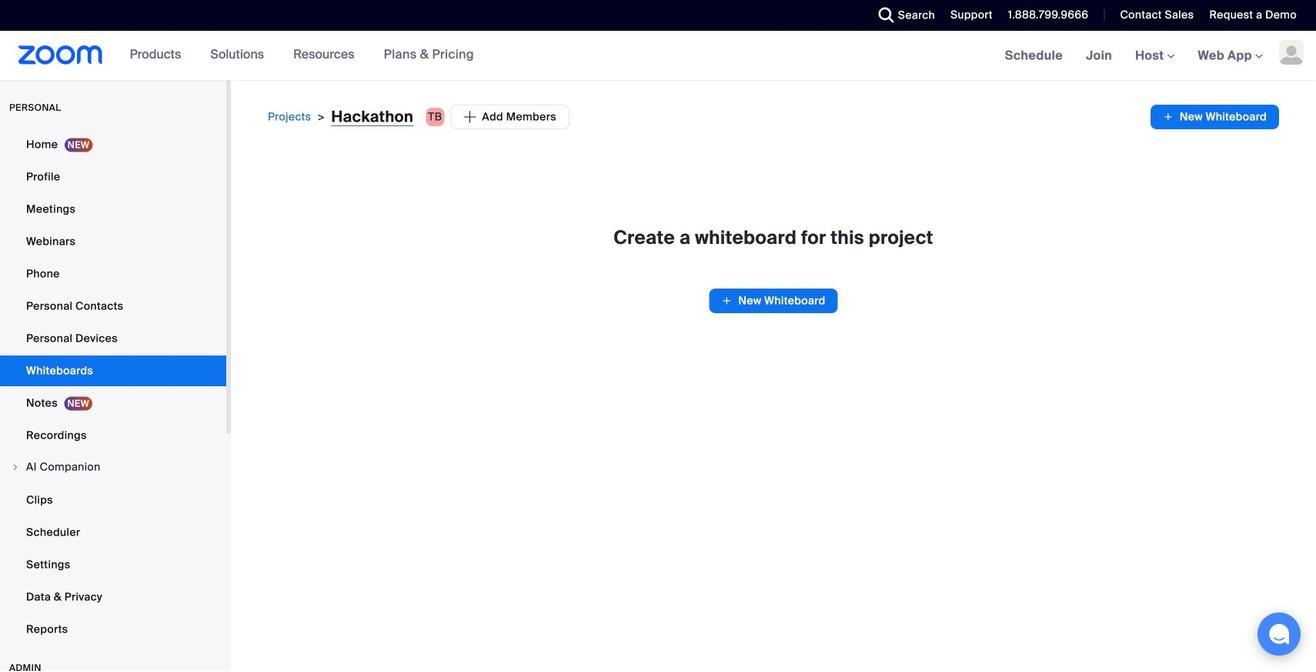 Task type: locate. For each thing, give the bounding box(es) containing it.
open chat image
[[1269, 624, 1291, 645]]

menu item
[[0, 453, 226, 484]]

personal menu menu
[[0, 129, 226, 647]]

add image
[[1163, 109, 1174, 125]]

banner
[[0, 31, 1317, 81]]

meetings navigation
[[994, 31, 1317, 81]]

application
[[426, 105, 570, 129], [1151, 105, 1280, 129], [710, 289, 838, 313]]

product information navigation
[[103, 31, 486, 80]]

profile picture image
[[1280, 40, 1304, 65]]



Task type: vqa. For each thing, say whether or not it's contained in the screenshot.
add image
yes



Task type: describe. For each thing, give the bounding box(es) containing it.
zoom logo image
[[18, 45, 103, 65]]

right image
[[11, 463, 20, 472]]

2 horizontal spatial application
[[1151, 105, 1280, 129]]

1 horizontal spatial application
[[710, 289, 838, 313]]

add image
[[722, 293, 733, 309]]

0 horizontal spatial application
[[426, 105, 570, 129]]



